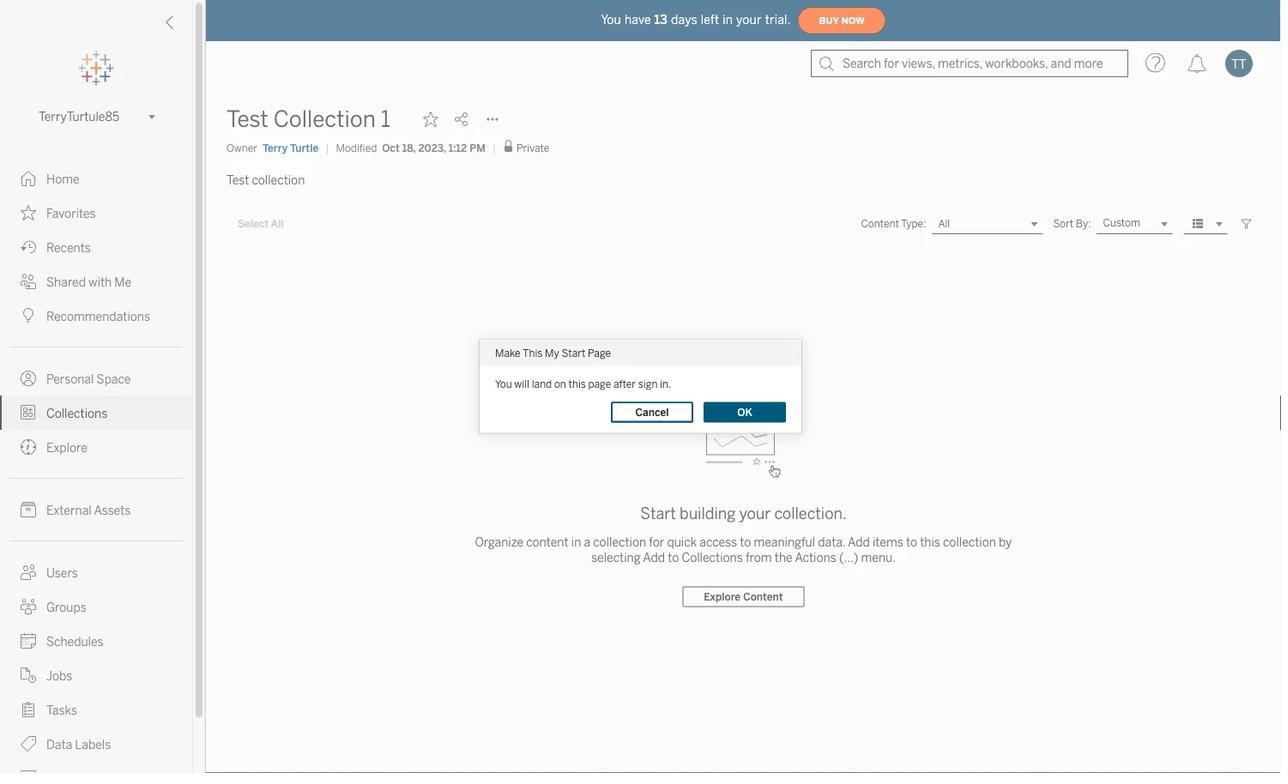 Task type: locate. For each thing, give the bounding box(es) containing it.
you left will
[[495, 378, 512, 390]]

add up the (...)
[[848, 536, 870, 550]]

buy
[[820, 15, 839, 26]]

collection
[[252, 173, 305, 187], [593, 536, 647, 550], [944, 536, 997, 550]]

content inside explore content button
[[744, 591, 784, 603]]

menu.
[[862, 551, 896, 565]]

organize
[[475, 536, 524, 550]]

data labels link
[[0, 727, 192, 762]]

with
[[89, 275, 112, 289]]

0 vertical spatial content
[[861, 218, 900, 230]]

1 vertical spatial start
[[641, 504, 676, 523]]

personal space link
[[0, 361, 192, 396]]

content
[[861, 218, 900, 230], [744, 591, 784, 603]]

in left a
[[572, 536, 581, 550]]

2 | from the left
[[493, 142, 496, 154]]

schedules link
[[0, 624, 192, 658]]

from
[[746, 551, 772, 565]]

1 horizontal spatial add
[[848, 536, 870, 550]]

start up for
[[641, 504, 676, 523]]

1 vertical spatial content
[[744, 591, 784, 603]]

start inside dialog
[[562, 347, 586, 360]]

1 vertical spatial this
[[920, 536, 941, 550]]

0 vertical spatial explore
[[46, 441, 87, 455]]

collection left by
[[944, 536, 997, 550]]

collection.
[[775, 504, 847, 523]]

2 horizontal spatial to
[[907, 536, 918, 550]]

the
[[775, 551, 793, 565]]

0 vertical spatial you
[[601, 13, 622, 27]]

add down for
[[643, 551, 665, 565]]

collections link
[[0, 396, 192, 430]]

terry
[[263, 142, 288, 154]]

0 horizontal spatial this
[[569, 378, 586, 390]]

building
[[680, 504, 736, 523]]

0 vertical spatial test
[[227, 106, 269, 133]]

navigation panel element
[[0, 52, 192, 774]]

explore inside main navigation. press the up and down arrow keys to access links. element
[[46, 441, 87, 455]]

0 horizontal spatial start
[[562, 347, 586, 360]]

owner
[[227, 142, 258, 154]]

1 horizontal spatial collections
[[682, 551, 743, 565]]

1 horizontal spatial you
[[601, 13, 622, 27]]

0 horizontal spatial in
[[572, 536, 581, 550]]

content type:
[[861, 218, 927, 230]]

1 horizontal spatial explore
[[704, 591, 741, 603]]

| right turtle
[[326, 142, 329, 154]]

external assets link
[[0, 493, 192, 527]]

explore inside button
[[704, 591, 741, 603]]

after
[[614, 378, 636, 390]]

test for test collection
[[227, 173, 249, 187]]

in.
[[660, 378, 672, 390]]

1 vertical spatial test
[[227, 173, 249, 187]]

for
[[649, 536, 665, 550]]

pm
[[470, 142, 486, 154]]

0 horizontal spatial to
[[668, 551, 679, 565]]

start right my
[[562, 347, 586, 360]]

collection up the selecting
[[593, 536, 647, 550]]

0 vertical spatial collections
[[46, 407, 108, 421]]

explore content
[[704, 591, 784, 603]]

selecting
[[592, 551, 641, 565]]

1 test from the top
[[227, 106, 269, 133]]

explore link
[[0, 430, 192, 464]]

this right "items"
[[920, 536, 941, 550]]

your left trial.
[[737, 13, 762, 27]]

1 horizontal spatial to
[[740, 536, 751, 550]]

0 horizontal spatial explore
[[46, 441, 87, 455]]

0 vertical spatial start
[[562, 347, 586, 360]]

to down quick
[[668, 551, 679, 565]]

2 test from the top
[[227, 173, 249, 187]]

0 vertical spatial add
[[848, 536, 870, 550]]

to
[[740, 536, 751, 550], [907, 536, 918, 550], [668, 551, 679, 565]]

0 horizontal spatial |
[[326, 142, 329, 154]]

days
[[671, 13, 698, 27]]

explore for explore
[[46, 441, 87, 455]]

to right "items"
[[907, 536, 918, 550]]

quick
[[667, 536, 697, 550]]

collections down personal
[[46, 407, 108, 421]]

in
[[723, 13, 733, 27], [572, 536, 581, 550]]

0 vertical spatial your
[[737, 13, 762, 27]]

explore down organize content in a collection for quick access to meaningful data. add items to this collection by selecting add to collections from the actions (...) menu.
[[704, 591, 741, 603]]

shared with me link
[[0, 264, 192, 299]]

1
[[381, 106, 391, 133]]

recommendations
[[46, 310, 150, 324]]

1 horizontal spatial this
[[920, 536, 941, 550]]

collections inside main navigation. press the up and down arrow keys to access links. element
[[46, 407, 108, 421]]

test down owner
[[227, 173, 249, 187]]

jobs link
[[0, 658, 192, 693]]

your up organize content in a collection for quick access to meaningful data. add items to this collection by selecting add to collections from the actions (...) menu.
[[740, 504, 771, 523]]

test for test collection 1
[[227, 106, 269, 133]]

tasks link
[[0, 693, 192, 727]]

1 vertical spatial collections
[[682, 551, 743, 565]]

explore content button
[[683, 587, 805, 607]]

users
[[46, 566, 78, 580]]

| right 'pm'
[[493, 142, 496, 154]]

explore down collections link
[[46, 441, 87, 455]]

have
[[625, 13, 651, 27]]

recommendations link
[[0, 299, 192, 333]]

0 horizontal spatial content
[[744, 591, 784, 603]]

content down from
[[744, 591, 784, 603]]

1 vertical spatial you
[[495, 378, 512, 390]]

1 vertical spatial your
[[740, 504, 771, 523]]

1 horizontal spatial start
[[641, 504, 676, 523]]

0 vertical spatial this
[[569, 378, 586, 390]]

you inside make this my start page dialog
[[495, 378, 512, 390]]

external
[[46, 504, 92, 518]]

you left have
[[601, 13, 622, 27]]

collections down access
[[682, 551, 743, 565]]

buy now button
[[798, 7, 887, 34]]

1 horizontal spatial |
[[493, 142, 496, 154]]

you
[[601, 13, 622, 27], [495, 378, 512, 390]]

trial.
[[765, 13, 791, 27]]

0 horizontal spatial collections
[[46, 407, 108, 421]]

make this my start page dialog
[[480, 340, 802, 433]]

test up owner
[[227, 106, 269, 133]]

private
[[517, 142, 550, 155]]

data.
[[818, 536, 846, 550]]

you have 13 days left in your trial.
[[601, 13, 791, 27]]

test collection
[[227, 173, 305, 187]]

home link
[[0, 161, 192, 196]]

13
[[655, 13, 668, 27]]

2 horizontal spatial collection
[[944, 536, 997, 550]]

1 horizontal spatial in
[[723, 13, 733, 27]]

1 vertical spatial explore
[[704, 591, 741, 603]]

1 vertical spatial in
[[572, 536, 581, 550]]

1 vertical spatial add
[[643, 551, 665, 565]]

in right left
[[723, 13, 733, 27]]

by
[[999, 536, 1013, 550]]

content left type:
[[861, 218, 900, 230]]

1 horizontal spatial collection
[[593, 536, 647, 550]]

1 | from the left
[[326, 142, 329, 154]]

collection down terry
[[252, 173, 305, 187]]

this right on
[[569, 378, 586, 390]]

1 horizontal spatial content
[[861, 218, 900, 230]]

add
[[848, 536, 870, 550], [643, 551, 665, 565]]

|
[[326, 142, 329, 154], [493, 142, 496, 154]]

0 horizontal spatial you
[[495, 378, 512, 390]]

this
[[569, 378, 586, 390], [920, 536, 941, 550]]

data
[[46, 738, 72, 752]]

favorites link
[[0, 196, 192, 230]]

0 vertical spatial in
[[723, 13, 733, 27]]

buy now
[[820, 15, 865, 26]]

to up from
[[740, 536, 751, 550]]



Task type: vqa. For each thing, say whether or not it's contained in the screenshot.
To use Edit in Desktop, save the workbook outside of Personal Space icon
no



Task type: describe. For each thing, give the bounding box(es) containing it.
select all button
[[227, 214, 295, 234]]

make this my start page
[[495, 347, 611, 360]]

start building your collection.
[[641, 504, 847, 523]]

jobs
[[46, 669, 72, 683]]

modified
[[336, 142, 377, 154]]

home
[[46, 172, 80, 186]]

page
[[588, 347, 611, 360]]

a
[[584, 536, 591, 550]]

this inside dialog
[[569, 378, 586, 390]]

ok button
[[704, 402, 786, 423]]

space
[[97, 372, 131, 386]]

groups
[[46, 601, 86, 615]]

items
[[873, 536, 904, 550]]

collection
[[274, 106, 376, 133]]

oct
[[382, 142, 400, 154]]

explore for explore content
[[704, 591, 741, 603]]

groups link
[[0, 590, 192, 624]]

tasks
[[46, 704, 77, 718]]

access
[[700, 536, 738, 550]]

this inside organize content in a collection for quick access to meaningful data. add items to this collection by selecting add to collections from the actions (...) menu.
[[920, 536, 941, 550]]

favorites
[[46, 206, 96, 221]]

personal space
[[46, 372, 131, 386]]

schedules
[[46, 635, 103, 649]]

ok
[[738, 406, 753, 419]]

labels
[[75, 738, 111, 752]]

test collection 1
[[227, 106, 391, 133]]

you will land on this page after sign in.
[[495, 378, 672, 390]]

data labels
[[46, 738, 111, 752]]

on
[[555, 378, 566, 390]]

organize content in a collection for quick access to meaningful data. add items to this collection by selecting add to collections from the actions (...) menu.
[[475, 536, 1013, 565]]

1:12
[[449, 142, 467, 154]]

main navigation. press the up and down arrow keys to access links. element
[[0, 161, 192, 774]]

all
[[271, 218, 284, 230]]

recents link
[[0, 230, 192, 264]]

this
[[523, 347, 543, 360]]

shared with me
[[46, 275, 132, 289]]

now
[[842, 15, 865, 26]]

type:
[[902, 218, 927, 230]]

you for you have 13 days left in your trial.
[[601, 13, 622, 27]]

0 horizontal spatial collection
[[252, 173, 305, 187]]

content
[[526, 536, 569, 550]]

collections inside organize content in a collection for quick access to meaningful data. add items to this collection by selecting add to collections from the actions (...) menu.
[[682, 551, 743, 565]]

assets
[[94, 504, 131, 518]]

sign
[[638, 378, 658, 390]]

turtle
[[290, 142, 319, 154]]

owner terry turtle | modified oct 18, 2023, 1:12 pm |
[[227, 142, 496, 154]]

will
[[515, 378, 530, 390]]

select
[[238, 218, 269, 230]]

(...)
[[840, 551, 859, 565]]

left
[[701, 13, 720, 27]]

land
[[532, 378, 552, 390]]

in inside organize content in a collection for quick access to meaningful data. add items to this collection by selecting add to collections from the actions (...) menu.
[[572, 536, 581, 550]]

sort
[[1054, 218, 1074, 230]]

my
[[545, 347, 560, 360]]

cancel
[[636, 406, 669, 419]]

sort by:
[[1054, 218, 1092, 230]]

page
[[589, 378, 611, 390]]

personal
[[46, 372, 94, 386]]

me
[[114, 275, 132, 289]]

shared
[[46, 275, 86, 289]]

users link
[[0, 555, 192, 590]]

meaningful
[[754, 536, 816, 550]]

2023,
[[419, 142, 446, 154]]

make
[[495, 347, 521, 360]]

18,
[[402, 142, 416, 154]]

select all
[[238, 218, 284, 230]]

by:
[[1076, 218, 1092, 230]]

terry turtle link
[[263, 140, 319, 156]]

you for you will land on this page after sign in.
[[495, 378, 512, 390]]

cancel button
[[611, 402, 694, 423]]

recents
[[46, 241, 91, 255]]

external assets
[[46, 504, 131, 518]]

actions
[[795, 551, 837, 565]]

0 horizontal spatial add
[[643, 551, 665, 565]]



